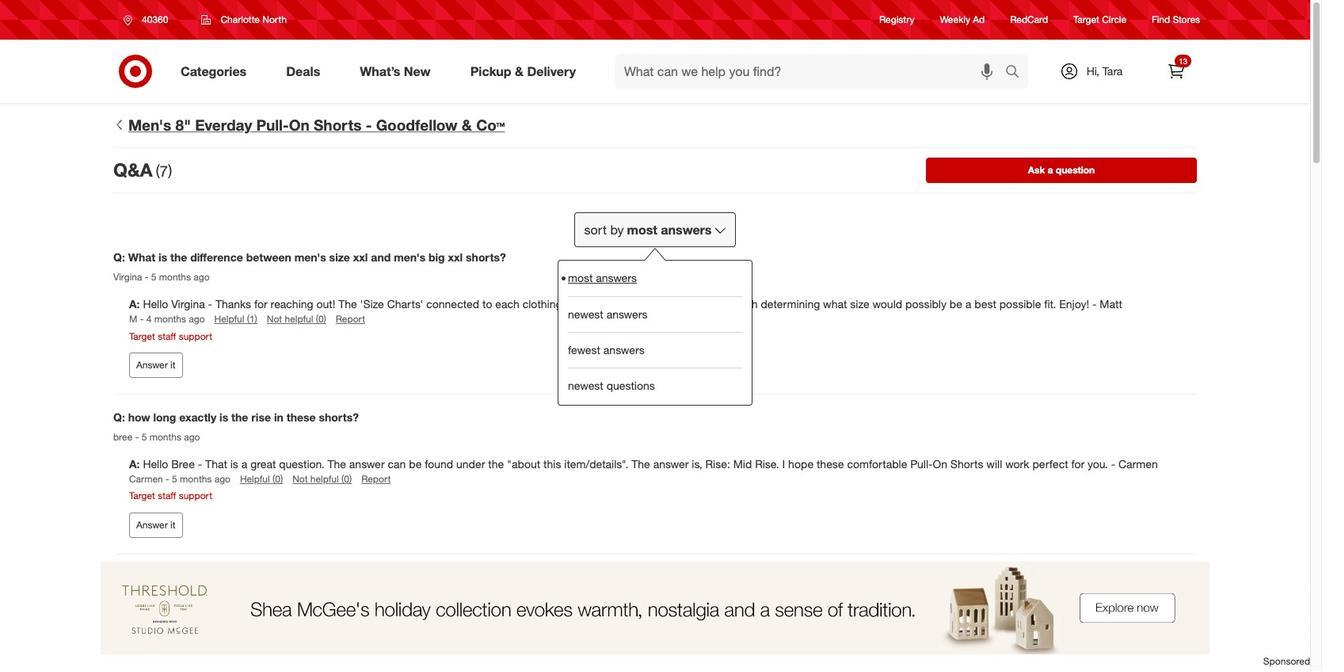 Task type: locate. For each thing, give the bounding box(es) containing it.
1 vertical spatial most
[[568, 271, 593, 285]]

rise up great
[[251, 410, 271, 424]]

1 vertical spatial answer
[[136, 519, 168, 530]]

ago inside q: what is the measurement for the front rise in inches/cm for size small? also is the max waist size exact at 30, or could it be slightly more, like 30.5? areviewer - 9 months ago
[[206, 591, 222, 603]]

0 horizontal spatial rise
[[251, 410, 271, 424]]

helpful for is
[[240, 473, 270, 485]]

- inside q: what is the measurement for the front rise in inches/cm for size small? also is the max waist size exact at 30, or could it be slightly more, like 30.5? areviewer - 9 months ago
[[157, 591, 160, 603]]

2 vertical spatial helpful
[[221, 649, 251, 661]]

answer it for hello bree - that is a great question. the answer can be found under the "about this item/details". the answer is, rise: mid rise. i hope these comfortable pull-on shorts will work perfect for you. - carmen
[[136, 519, 175, 530]]

5 down how at bottom left
[[142, 431, 147, 443]]

0 horizontal spatial &
[[462, 116, 472, 134]]

bree
[[171, 457, 195, 471]]

answer it down carmen - 5 months ago
[[136, 519, 175, 530]]

(0) for jay - 9 months ago
[[322, 649, 332, 661]]

hello left 'bree'
[[143, 457, 168, 471]]

q: inside q: what is the measurement for the front rise in inches/cm for size small? also is the max waist size exact at 30, or could it be slightly more, like 30.5? areviewer - 9 months ago
[[113, 570, 125, 584]]

jay right your on the left of the page
[[432, 633, 449, 647]]

1 support from the top
[[179, 330, 212, 342]]

also
[[503, 570, 525, 584]]

men's
[[294, 250, 326, 264], [394, 250, 426, 264]]

what's new link
[[346, 54, 451, 89]]

sort
[[584, 222, 607, 237]]

men's left big
[[394, 250, 426, 264]]

1 horizontal spatial what
[[823, 297, 847, 311]]

0 vertical spatial in
[[274, 410, 283, 424]]

40360
[[142, 13, 168, 25]]

1 vertical spatial reaching
[[234, 617, 277, 631]]

thanks up through
[[179, 617, 214, 631]]

1 vertical spatial helpful  (0) button
[[221, 648, 264, 662]]

jay down areviewer
[[129, 649, 144, 661]]

answer it down 4
[[136, 359, 175, 371]]

0 vertical spatial relaxed
[[430, 617, 466, 631]]

helpful  (0) down rise.
[[221, 649, 264, 661]]

what up areviewer
[[128, 570, 154, 584]]

circle
[[1102, 14, 1127, 26]]

fit.
[[1044, 297, 1056, 311]]

answer down 4
[[136, 359, 168, 371]]

1 answer from the top
[[136, 359, 168, 371]]

1 vertical spatial 9
[[153, 649, 158, 661]]

q: inside q: what is the difference between men's size xxl and men's big xxl shorts? virgina - 5 months ago
[[113, 250, 125, 264]]

- inside men's 8" everday pull-on shorts - goodfellow & co™ link
[[366, 116, 372, 134]]

answers up questions
[[604, 343, 645, 356]]

categories
[[181, 63, 247, 79]]

help left secure
[[769, 617, 790, 631]]

for left you.
[[1072, 457, 1085, 471]]

virgina up the "m - 4 months ago"
[[171, 297, 205, 311]]

q: inside q: how long exactly is the rise in these shorts? bree - 5 months ago
[[113, 410, 125, 424]]

newest questions
[[568, 379, 655, 392]]

be left little
[[1131, 617, 1143, 631]]

0 vertical spatial helpful  (0) button
[[240, 472, 283, 486]]

- inside q: what is the difference between men's size xxl and men's big xxl shorts? virgina - 5 months ago
[[145, 271, 148, 283]]

0 vertical spatial hello
[[143, 297, 168, 311]]

1 horizontal spatial pull-
[[910, 457, 933, 471]]

0 vertical spatial jay
[[432, 633, 449, 647]]

virgina down what
[[113, 271, 142, 283]]

3 hello from the top
[[143, 617, 168, 631]]

target for hello bree - that is a great question. the answer can be found under the "about this item/details". the answer is, rise: mid rise. i hope these comfortable pull-on shorts will work perfect for you. - carmen
[[129, 490, 155, 502]]

not for out!
[[267, 313, 282, 325]]

31".
[[480, 617, 499, 631]]

2 horizontal spatial rise
[[966, 617, 984, 631]]

1 horizontal spatial carmen
[[1119, 457, 1158, 471]]

most up item
[[568, 271, 593, 285]]

not for great
[[292, 473, 308, 485]]

hello up jay - 9 months ago
[[143, 617, 168, 631]]

size
[[329, 250, 350, 264], [850, 297, 870, 311], [442, 570, 462, 584], [616, 570, 637, 584], [328, 617, 348, 631]]

0 vertical spatial helpful
[[285, 313, 313, 325]]

support for bree
[[179, 490, 212, 502]]

on right out.
[[302, 617, 316, 631]]

ago inside q: what is the difference between men's size xxl and men's big xxl shorts? virgina - 5 months ago
[[194, 271, 210, 283]]

1 vertical spatial a:
[[129, 457, 140, 471]]

9 right areviewer
[[163, 591, 168, 603]]

not helpful  (0) button for question.
[[292, 472, 352, 486]]

1 vertical spatial hope
[[258, 633, 284, 647]]

these
[[287, 410, 316, 424], [817, 457, 844, 471]]

target staff support down carmen - 5 months ago
[[129, 490, 212, 502]]

rise inside q: how long exactly is the rise in these shorts? bree - 5 months ago
[[251, 410, 271, 424]]

1 horizontal spatial most
[[627, 222, 657, 237]]

helpful  (0) button
[[240, 472, 283, 486], [221, 648, 264, 662]]

it left goes
[[578, 617, 583, 631]]

1 vertical spatial target
[[129, 330, 155, 342]]

report button for the
[[361, 472, 391, 486]]

front
[[302, 570, 327, 584], [940, 617, 963, 631]]

1 hello from the top
[[143, 297, 168, 311]]

little
[[1155, 617, 1176, 631]]

0 vertical spatial these
[[287, 410, 316, 424]]

redcard
[[1010, 14, 1048, 26]]

months down 'bree'
[[180, 473, 212, 485]]

hello for hello virgina - thanks for reaching out! the 'size charts' connected to each clothing item on target.com can really help with determining what size would possibly be a best possible fit. enjoy! - matt
[[143, 297, 168, 311]]

ago down difference
[[194, 271, 210, 283]]

5 down 'bree'
[[172, 473, 177, 485]]

it inside q: what is the measurement for the front rise in inches/cm for size small? also is the max waist size exact at 30, or could it be slightly more, like 30.5? areviewer - 9 months ago
[[750, 570, 757, 584]]

answer for hello virgina - thanks for reaching out! the 'size charts' connected to each clothing item on target.com can really help with determining what size would possibly be a best possible fit. enjoy! - matt
[[136, 359, 168, 371]]

(0)
[[316, 313, 326, 325], [273, 473, 283, 485], [341, 473, 352, 485], [253, 649, 264, 661], [322, 649, 332, 661]]

charts'
[[387, 297, 423, 311]]

on down deals link
[[289, 116, 310, 134]]

1 horizontal spatial xxl
[[448, 250, 463, 264]]

newest answers link
[[568, 296, 742, 332]]

in
[[274, 410, 283, 424], [353, 570, 363, 584]]

2 vertical spatial a:
[[129, 617, 143, 631]]

0 vertical spatial front
[[302, 570, 327, 584]]

most right by at the left top
[[627, 222, 657, 237]]

1 answer it from the top
[[136, 359, 175, 371]]

0 vertical spatial most
[[627, 222, 657, 237]]

thanks
[[215, 297, 251, 311], [179, 617, 214, 631]]

2 answer it button from the top
[[129, 512, 183, 538]]

0 horizontal spatial i
[[252, 633, 255, 647]]

is right what
[[158, 250, 167, 264]]

0 vertical spatial not helpful  (0)
[[267, 313, 326, 325]]

30,
[[685, 570, 701, 584]]

matt
[[1100, 297, 1123, 311]]

1 vertical spatial newest
[[568, 379, 604, 392]]

0 horizontal spatial pull-
[[256, 116, 289, 134]]

1 target staff support from the top
[[129, 330, 212, 342]]

sort by most answers
[[584, 222, 712, 237]]

answer
[[349, 457, 385, 471], [653, 457, 689, 471]]

1 vertical spatial support
[[179, 490, 212, 502]]

1 vertical spatial what
[[128, 570, 154, 584]]

1 vertical spatial helpful  (0)
[[221, 649, 264, 661]]

shorts left will
[[951, 457, 984, 471]]

3 q: from the top
[[113, 570, 125, 584]]

staff for bree
[[158, 490, 176, 502]]

your
[[352, 633, 373, 647]]

0 vertical spatial helpful  (0)
[[240, 473, 283, 485]]

1 vertical spatial 5
[[142, 431, 147, 443]]

helpful  (0) button for jay - 9 months ago
[[221, 648, 264, 662]]

ask a question button
[[926, 157, 1197, 183]]

2 staff from the top
[[158, 490, 176, 502]]

help left with
[[713, 297, 734, 311]]

1 vertical spatial can
[[388, 457, 406, 471]]

new
[[404, 63, 431, 79]]

1 horizontal spatial these
[[817, 457, 844, 471]]

newest for newest questions
[[568, 379, 604, 392]]

2 answer it from the top
[[136, 519, 175, 530]]

- inside q: how long exactly is the rise in these shorts? bree - 5 months ago
[[135, 431, 139, 443]]

i
[[782, 457, 785, 471], [252, 633, 255, 647]]

0 vertical spatial 5
[[151, 271, 156, 283]]

virgina inside q: what is the difference between men's size xxl and men's big xxl shorts? virgina - 5 months ago
[[113, 271, 142, 283]]

helpful left (1)
[[214, 313, 244, 325]]

help inside 'hello - thanks for reaching out. on a size small, the waist relaxed is 31". fully extended it goes to 35". there is a drawstring to help secure around the waist. the front rise length is 11.5". it is meant to be a little relaxed through the rise. i hope this answers your question. - jay'
[[769, 617, 790, 631]]

2 vertical spatial 5
[[172, 473, 177, 485]]

hope right rise.
[[788, 457, 814, 471]]

the
[[338, 297, 357, 311], [328, 457, 346, 471], [632, 457, 650, 471], [918, 617, 937, 631]]

rise inside 'hello - thanks for reaching out. on a size small, the waist relaxed is 31". fully extended it goes to 35". there is a drawstring to help secure around the waist. the front rise length is 11.5". it is meant to be a little relaxed through the rise. i hope this answers your question. - jay'
[[966, 617, 984, 631]]

what's new
[[360, 63, 431, 79]]

months down long in the left of the page
[[149, 431, 181, 443]]

- down areviewer
[[146, 649, 150, 661]]

1 q: from the top
[[113, 250, 125, 264]]

the inside 'hello - thanks for reaching out. on a size small, the waist relaxed is 31". fully extended it goes to 35". there is a drawstring to help secure around the waist. the front rise length is 11.5". it is meant to be a little relaxed through the rise. i hope this answers your question. - jay'
[[918, 617, 937, 631]]

1 vertical spatial help
[[769, 617, 790, 631]]

0 vertical spatial support
[[179, 330, 212, 342]]

could
[[718, 570, 747, 584]]

redcard link
[[1010, 13, 1048, 27]]

reaching
[[271, 297, 313, 311], [234, 617, 277, 631]]

pickup
[[470, 63, 511, 79]]

40360 button
[[113, 6, 185, 34]]

0 vertical spatial virgina
[[113, 271, 142, 283]]

front inside 'hello - thanks for reaching out. on a size small, the waist relaxed is 31". fully extended it goes to 35". there is a drawstring to help secure around the waist. the front rise length is 11.5". it is meant to be a little relaxed through the rise. i hope this answers your question. - jay'
[[940, 617, 963, 631]]

for right measurement
[[265, 570, 279, 584]]

areviewer
[[113, 591, 154, 603]]

support for virgina
[[179, 330, 212, 342]]

1 vertical spatial thanks
[[179, 617, 214, 631]]

relaxed left 31".
[[430, 617, 466, 631]]

0 vertical spatial what
[[823, 297, 847, 311]]

the right item/details".
[[632, 457, 650, 471]]

helpful
[[285, 313, 313, 325], [310, 473, 339, 485], [291, 649, 319, 661]]

shorts down deals link
[[314, 116, 362, 134]]

helpful  (0) for jay - 9 months ago
[[221, 649, 264, 661]]

hello - thanks for reaching out. on a size small, the waist relaxed is 31". fully extended it goes to 35". there is a drawstring to help secure around the waist. the front rise length is 11.5". it is meant to be a little relaxed through the rise. i hope this answers your question. - jay
[[129, 617, 1176, 647]]

2 answer from the top
[[136, 519, 168, 530]]

in inside q: how long exactly is the rise in these shorts? bree - 5 months ago
[[274, 410, 283, 424]]

small,
[[351, 617, 379, 631]]

answer left found
[[349, 457, 385, 471]]

q&a
[[113, 159, 152, 181]]

1 horizontal spatial waist
[[585, 570, 613, 584]]

fully
[[502, 617, 525, 631]]

answer down carmen - 5 months ago
[[136, 519, 168, 530]]

newest up fewest
[[568, 307, 604, 321]]

1 vertical spatial not helpful  (0)
[[292, 473, 352, 485]]

1 horizontal spatial shorts?
[[466, 250, 506, 264]]

helpful  (0) down great
[[240, 473, 283, 485]]

everday
[[195, 116, 252, 134]]

0 horizontal spatial virgina
[[113, 271, 142, 283]]

newest inside "link"
[[568, 379, 604, 392]]

is right also
[[528, 570, 537, 584]]

months right 4
[[154, 313, 186, 325]]

0 horizontal spatial xxl
[[353, 250, 368, 264]]

relaxed up jay - 9 months ago
[[129, 633, 166, 647]]

2 hello from the top
[[143, 457, 168, 471]]

1 horizontal spatial answer
[[653, 457, 689, 471]]

staff down carmen - 5 months ago
[[158, 490, 176, 502]]

target for hello virgina - thanks for reaching out! the 'size charts' connected to each clothing item on target.com can really help with determining what size would possibly be a best possible fit. enjoy! - matt
[[129, 330, 155, 342]]

be
[[950, 297, 963, 311], [409, 457, 422, 471], [760, 570, 773, 584], [1131, 617, 1143, 631]]

0 vertical spatial rise
[[251, 410, 271, 424]]

search
[[998, 65, 1036, 80]]

1 vertical spatial carmen
[[129, 473, 163, 485]]

1 horizontal spatial front
[[940, 617, 963, 631]]

1 newest from the top
[[568, 307, 604, 321]]

is right that
[[230, 457, 238, 471]]

2 vertical spatial rise
[[966, 617, 984, 631]]

2 target staff support from the top
[[129, 490, 212, 502]]

2 support from the top
[[179, 490, 212, 502]]

q: for q: what is the measurement for the front rise in inches/cm for size small? also is the max waist size exact at 30, or could it be slightly more, like 30.5?
[[113, 570, 125, 584]]

front right the waist.
[[940, 617, 963, 631]]

1 horizontal spatial question.
[[376, 633, 422, 647]]

1 vertical spatial answer it button
[[129, 512, 183, 538]]

0 vertical spatial q:
[[113, 250, 125, 264]]

advertisement region
[[0, 562, 1310, 654]]

hello inside 'hello - thanks for reaching out. on a size small, the waist relaxed is 31". fully extended it goes to 35". there is a drawstring to help secure around the waist. the front rise length is 11.5". it is meant to be a little relaxed through the rise. i hope this answers your question. - jay'
[[143, 617, 168, 631]]

0 vertical spatial 9
[[163, 591, 168, 603]]

xxl
[[353, 250, 368, 264], [448, 250, 463, 264]]

staff for virgina
[[158, 330, 176, 342]]

2 vertical spatial report button
[[342, 648, 371, 662]]

pull-
[[256, 116, 289, 134], [910, 457, 933, 471]]

1 vertical spatial question.
[[376, 633, 422, 647]]

2 vertical spatial target
[[129, 490, 155, 502]]

this right "about at left bottom
[[544, 457, 561, 471]]

(
[[156, 162, 160, 180]]

waist right max
[[585, 570, 613, 584]]

0 horizontal spatial 5
[[142, 431, 147, 443]]

answers right "on"
[[607, 307, 648, 321]]

reaching up rise.
[[234, 617, 277, 631]]

1 vertical spatial these
[[817, 457, 844, 471]]

1 vertical spatial not
[[292, 473, 308, 485]]

pull- right comfortable
[[910, 457, 933, 471]]

helpful down great
[[240, 473, 270, 485]]

(1)
[[247, 313, 257, 325]]

is right exactly
[[220, 410, 228, 424]]

1 horizontal spatial thanks
[[215, 297, 251, 311]]

5 inside q: how long exactly is the rise in these shorts? bree - 5 months ago
[[142, 431, 147, 443]]

is right it
[[1072, 617, 1080, 631]]

answer it button down 4
[[129, 352, 183, 378]]

on left will
[[933, 457, 947, 471]]

can
[[663, 297, 681, 311], [388, 457, 406, 471]]

is
[[158, 250, 167, 264], [220, 410, 228, 424], [230, 457, 238, 471], [157, 570, 166, 584], [528, 570, 537, 584], [469, 617, 477, 631], [680, 617, 688, 631], [1021, 617, 1029, 631], [1072, 617, 1080, 631]]

inches/cm
[[366, 570, 421, 584]]

shorts
[[314, 116, 362, 134], [951, 457, 984, 471]]

months up the "m - 4 months ago"
[[159, 271, 191, 283]]

1 answer it button from the top
[[129, 352, 183, 378]]

target staff support for virgina
[[129, 330, 212, 342]]

size left small?
[[442, 570, 462, 584]]

hope
[[788, 457, 814, 471], [258, 633, 284, 647]]

3 a: from the top
[[129, 617, 143, 631]]

2 q: from the top
[[113, 410, 125, 424]]

shorts? inside q: what is the difference between men's size xxl and men's big xxl shorts? virgina - 5 months ago
[[466, 250, 506, 264]]

helpful inside button
[[214, 313, 244, 325]]

q: for q: how long exactly is the rise in these shorts?
[[113, 410, 125, 424]]

jay inside 'hello - thanks for reaching out. on a size small, the waist relaxed is 31". fully extended it goes to 35". there is a drawstring to help secure around the waist. the front rise length is 11.5". it is meant to be a little relaxed through the rise. i hope this answers your question. - jay'
[[432, 633, 449, 647]]

it
[[170, 359, 175, 371], [170, 519, 175, 530], [750, 570, 757, 584], [578, 617, 583, 631]]

most answers link
[[568, 260, 742, 296]]

can left found
[[388, 457, 406, 471]]

0 horizontal spatial in
[[274, 410, 283, 424]]

answer left is,
[[653, 457, 689, 471]]

0 horizontal spatial front
[[302, 570, 327, 584]]

0 vertical spatial can
[[663, 297, 681, 311]]

question.
[[279, 457, 324, 471], [376, 633, 422, 647]]

a: down bree
[[129, 457, 140, 471]]

2 vertical spatial q:
[[113, 570, 125, 584]]

target down 4
[[129, 330, 155, 342]]

answers for newest answers
[[607, 307, 648, 321]]

0 vertical spatial newest
[[568, 307, 604, 321]]

0 horizontal spatial answer
[[349, 457, 385, 471]]

waist inside 'hello - thanks for reaching out. on a size small, the waist relaxed is 31". fully extended it goes to 35". there is a drawstring to help secure around the waist. the front rise length is 11.5". it is meant to be a little relaxed through the rise. i hope this answers your question. - jay'
[[401, 617, 426, 631]]

"about
[[507, 457, 540, 471]]

on
[[289, 116, 310, 134], [933, 457, 947, 471], [302, 617, 316, 631]]

really
[[684, 297, 710, 311]]

a: for hello bree - that is a great question. the answer can be found under the "about this item/details". the answer is, rise: mid rise. i hope these comfortable pull-on shorts will work perfect for you. - carmen
[[129, 457, 140, 471]]

enjoy!
[[1059, 297, 1089, 311]]

rise
[[251, 410, 271, 424], [330, 570, 350, 584], [966, 617, 984, 631]]

the right exactly
[[231, 410, 248, 424]]

target staff support for bree
[[129, 490, 212, 502]]

the right the waist.
[[918, 617, 937, 631]]

not helpful  (0) for the
[[267, 313, 326, 325]]

question. right great
[[279, 457, 324, 471]]

hello up 4
[[143, 297, 168, 311]]

1 horizontal spatial help
[[769, 617, 790, 631]]

q: up areviewer
[[113, 570, 125, 584]]

months
[[159, 271, 191, 283], [154, 313, 186, 325], [149, 431, 181, 443], [180, 473, 212, 485], [171, 591, 203, 603], [161, 649, 192, 661]]

each
[[495, 297, 520, 311]]

answer it button down carmen - 5 months ago
[[129, 512, 183, 538]]

1 vertical spatial staff
[[158, 490, 176, 502]]

0 vertical spatial not
[[267, 313, 282, 325]]

the inside q: how long exactly is the rise in these shorts? bree - 5 months ago
[[231, 410, 248, 424]]

0 vertical spatial target
[[1074, 14, 1100, 26]]

clothing
[[523, 297, 562, 311]]

1 a: from the top
[[129, 297, 140, 311]]

support down carmen - 5 months ago
[[179, 490, 212, 502]]

categories link
[[167, 54, 266, 89]]

be inside 'hello - thanks for reaching out. on a size small, the waist relaxed is 31". fully extended it goes to 35". there is a drawstring to help secure around the waist. the front rise length is 11.5". it is meant to be a little relaxed through the rise. i hope this answers your question. - jay'
[[1131, 617, 1143, 631]]

1 horizontal spatial in
[[353, 570, 363, 584]]

0 horizontal spatial thanks
[[179, 617, 214, 631]]

0 vertical spatial a:
[[129, 297, 140, 311]]

0 horizontal spatial men's
[[294, 250, 326, 264]]

1 vertical spatial helpful
[[240, 473, 270, 485]]

0 vertical spatial &
[[515, 63, 524, 79]]

ago
[[194, 271, 210, 283], [189, 313, 205, 325], [184, 431, 200, 443], [214, 473, 230, 485], [206, 591, 222, 603], [195, 649, 211, 661]]

0 vertical spatial report button
[[336, 312, 365, 326]]

relaxed
[[430, 617, 466, 631], [129, 633, 166, 647]]

out!
[[316, 297, 335, 311]]

rise left inches/cm
[[330, 570, 350, 584]]

1 xxl from the left
[[353, 250, 368, 264]]

report button
[[336, 312, 365, 326], [361, 472, 391, 486], [342, 648, 371, 662]]

answers inside 'hello - thanks for reaching out. on a size small, the waist relaxed is 31". fully extended it goes to 35". there is a drawstring to help secure around the waist. the front rise length is 11.5". it is meant to be a little relaxed through the rise. i hope this answers your question. - jay'
[[308, 633, 349, 647]]

a: for hello virgina - thanks for reaching out! the 'size charts' connected to each clothing item on target.com can really help with determining what size would possibly be a best possible fit. enjoy! - matt
[[129, 297, 140, 311]]

2 newest from the top
[[568, 379, 604, 392]]

around
[[830, 617, 865, 631]]

1 staff from the top
[[158, 330, 176, 342]]

what inside q: what is the measurement for the front rise in inches/cm for size small? also is the max waist size exact at 30, or could it be slightly more, like 30.5? areviewer - 9 months ago
[[128, 570, 154, 584]]

deals
[[286, 63, 320, 79]]

2 a: from the top
[[129, 457, 140, 471]]

thanks up helpful  (1)
[[215, 297, 251, 311]]

is inside q: how long exactly is the rise in these shorts? bree - 5 months ago
[[220, 410, 228, 424]]

at
[[672, 570, 682, 584]]

the inside q: what is the difference between men's size xxl and men's big xxl shorts? virgina - 5 months ago
[[170, 250, 187, 264]]

0 vertical spatial report
[[336, 313, 365, 325]]

fewest answers link
[[568, 332, 742, 367]]

months inside q: what is the difference between men's size xxl and men's big xxl shorts? virgina - 5 months ago
[[159, 271, 191, 283]]

0 vertical spatial on
[[289, 116, 310, 134]]

2 vertical spatial not helpful  (0)
[[273, 649, 332, 661]]

size inside q: what is the difference between men's size xxl and men's big xxl shorts? virgina - 5 months ago
[[329, 250, 350, 264]]

it down the "m - 4 months ago"
[[170, 359, 175, 371]]

this down out.
[[287, 633, 304, 647]]

1 horizontal spatial jay
[[432, 633, 449, 647]]

1 horizontal spatial hope
[[788, 457, 814, 471]]

ask
[[1028, 164, 1045, 176]]

1 vertical spatial report button
[[361, 472, 391, 486]]

helpful  (1)
[[214, 313, 257, 325]]

waist right small,
[[401, 617, 426, 631]]

jay
[[432, 633, 449, 647], [129, 649, 144, 661]]

1 horizontal spatial can
[[663, 297, 681, 311]]

0 vertical spatial question.
[[279, 457, 324, 471]]

be left slightly at the right
[[760, 570, 773, 584]]

in inside q: what is the measurement for the front rise in inches/cm for size small? also is the max waist size exact at 30, or could it be slightly more, like 30.5? areviewer - 9 months ago
[[353, 570, 363, 584]]

helpful  (0) button down great
[[240, 472, 283, 486]]



Task type: vqa. For each thing, say whether or not it's contained in the screenshot.
Gift-
no



Task type: describe. For each thing, give the bounding box(es) containing it.
for right inches/cm
[[424, 570, 439, 584]]

- right your on the left of the page
[[425, 633, 429, 647]]

1 vertical spatial pull-
[[910, 457, 933, 471]]

this inside 'hello - thanks for reaching out. on a size small, the waist relaxed is 31". fully extended it goes to 35". there is a drawstring to help secure around the waist. the front rise length is 11.5". it is meant to be a little relaxed through the rise. i hope this answers your question. - jay'
[[287, 633, 304, 647]]

months down through
[[161, 649, 192, 661]]

is left 11.5".
[[1021, 617, 1029, 631]]

answer it button for hello virgina - thanks for reaching out! the 'size charts' connected to each clothing item on target.com can really help with determining what size would possibly be a best possible fit. enjoy! - matt
[[129, 352, 183, 378]]

carmen - 5 months ago
[[129, 473, 230, 485]]

report for the
[[361, 473, 391, 485]]

is left measurement
[[157, 570, 166, 584]]

1 answer from the left
[[349, 457, 385, 471]]

ago left helpful  (1)
[[189, 313, 205, 325]]

(0) for m - 4 months ago
[[316, 313, 326, 325]]

goodfellow
[[376, 116, 458, 134]]

- down difference
[[208, 297, 212, 311]]

the left measurement
[[169, 570, 186, 584]]

target inside target circle link
[[1074, 14, 1100, 26]]

weekly
[[940, 14, 970, 26]]

ago down that
[[214, 473, 230, 485]]

report button for 'size
[[336, 312, 365, 326]]

the right small,
[[382, 617, 398, 631]]

through
[[169, 633, 207, 647]]

answers for most answers
[[596, 271, 637, 285]]

a inside "button"
[[1048, 164, 1053, 176]]

on
[[590, 297, 602, 311]]

rise:
[[706, 457, 730, 471]]

1 horizontal spatial shorts
[[951, 457, 984, 471]]

1 horizontal spatial relaxed
[[430, 617, 466, 631]]

m
[[129, 313, 137, 325]]

be left found
[[409, 457, 422, 471]]

most answers
[[568, 271, 637, 285]]

answer it button for hello bree - that is a great question. the answer can be found under the "about this item/details". the answer is, rise: mid rise. i hope these comfortable pull-on shorts will work perfect for you. - carmen
[[129, 512, 183, 538]]

newest answers
[[568, 307, 648, 321]]

size inside 'hello - thanks for reaching out. on a size small, the waist relaxed is 31". fully extended it goes to 35". there is a drawstring to help secure around the waist. the front rise length is 11.5". it is meant to be a little relaxed through the rise. i hope this answers your question. - jay'
[[328, 617, 348, 631]]

possible
[[1000, 297, 1041, 311]]

q: how long exactly is the rise in these shorts? bree - 5 months ago
[[113, 410, 359, 443]]

charlotte north
[[221, 13, 287, 25]]

months inside q: how long exactly is the rise in these shorts? bree - 5 months ago
[[149, 431, 181, 443]]

8"
[[176, 116, 191, 134]]

1 men's from the left
[[294, 250, 326, 264]]

ad
[[973, 14, 985, 26]]

front inside q: what is the measurement for the front rise in inches/cm for size small? also is the max waist size exact at 30, or could it be slightly more, like 30.5? areviewer - 9 months ago
[[302, 570, 327, 584]]

sponsored
[[1263, 655, 1310, 667]]

answers up most answers link
[[661, 222, 712, 237]]

goes
[[587, 617, 611, 631]]

0 horizontal spatial shorts
[[314, 116, 362, 134]]

the right the out!
[[338, 297, 357, 311]]

0 vertical spatial reaching
[[271, 297, 313, 311]]

size left exact
[[616, 570, 637, 584]]

hello for hello bree - that is a great question. the answer can be found under the "about this item/details". the answer is, rise: mid rise. i hope these comfortable pull-on shorts will work perfect for you. - carmen
[[143, 457, 168, 471]]

measurement
[[189, 570, 262, 584]]

What can we help you find? suggestions appear below search field
[[615, 54, 1009, 89]]

0 horizontal spatial 9
[[153, 649, 158, 661]]

small?
[[465, 570, 500, 584]]

work
[[1005, 457, 1030, 471]]

rise.
[[755, 457, 779, 471]]

to left each
[[483, 297, 492, 311]]

helpful for question.
[[310, 473, 339, 485]]

a left little
[[1146, 617, 1152, 631]]

1 vertical spatial on
[[933, 457, 947, 471]]

q: what is the difference between men's size xxl and men's big xxl shorts? virgina - 5 months ago
[[113, 250, 506, 283]]

between
[[246, 250, 291, 264]]

helpful  (0) for carmen - 5 months ago
[[240, 473, 283, 485]]

- left 'matt'
[[1092, 297, 1097, 311]]

charlotte north button
[[191, 6, 297, 34]]

hope inside 'hello - thanks for reaching out. on a size small, the waist relaxed is 31". fully extended it goes to 35". there is a drawstring to help secure around the waist. the front rise length is 11.5". it is meant to be a little relaxed through the rise. i hope this answers your question. - jay'
[[258, 633, 284, 647]]

to right meant
[[1118, 617, 1128, 631]]

pickup & delivery
[[470, 63, 576, 79]]

1 horizontal spatial virgina
[[171, 297, 205, 311]]

2 vertical spatial report
[[342, 649, 371, 661]]

on inside 'hello - thanks for reaching out. on a size small, the waist relaxed is 31". fully extended it goes to 35". there is a drawstring to help secure around the waist. the front rise length is 11.5". it is meant to be a little relaxed through the rise. i hope this answers your question. - jay'
[[302, 617, 316, 631]]

the left the waist.
[[868, 617, 883, 631]]

i inside 'hello - thanks for reaching out. on a size small, the waist relaxed is 31". fully extended it goes to 35". there is a drawstring to help secure around the waist. the front rise length is 11.5". it is meant to be a little relaxed through the rise. i hope this answers your question. - jay'
[[252, 633, 255, 647]]

0 vertical spatial help
[[713, 297, 734, 311]]

11.5".
[[1032, 617, 1060, 631]]

men's
[[128, 116, 171, 134]]

you.
[[1088, 457, 1108, 471]]

the left rise.
[[210, 633, 226, 647]]

0 horizontal spatial question.
[[279, 457, 324, 471]]

0 horizontal spatial can
[[388, 457, 406, 471]]

size left would
[[850, 297, 870, 311]]

registry link
[[879, 13, 915, 27]]

- right you.
[[1111, 457, 1116, 471]]

find
[[1152, 14, 1170, 26]]

1 horizontal spatial &
[[515, 63, 524, 79]]

the right under
[[488, 457, 504, 471]]

be inside q: what is the measurement for the front rise in inches/cm for size small? also is the max waist size exact at 30, or could it be slightly more, like 30.5? areviewer - 9 months ago
[[760, 570, 773, 584]]

2 men's from the left
[[394, 250, 426, 264]]

what's
[[360, 63, 400, 79]]

weekly ad link
[[940, 13, 985, 27]]

)
[[168, 162, 172, 180]]

there
[[649, 617, 677, 631]]

2 answer from the left
[[653, 457, 689, 471]]

- left that
[[198, 457, 202, 471]]

answers for fewest answers
[[604, 343, 645, 356]]

out.
[[280, 617, 299, 631]]

search button
[[998, 54, 1036, 92]]

question. inside 'hello - thanks for reaching out. on a size small, the waist relaxed is 31". fully extended it goes to 35". there is a drawstring to help secure around the waist. the front rise length is 11.5". it is meant to be a little relaxed through the rise. i hope this answers your question. - jay'
[[376, 633, 422, 647]]

waist inside q: what is the measurement for the front rise in inches/cm for size small? also is the max waist size exact at 30, or could it be slightly more, like 30.5? areviewer - 9 months ago
[[585, 570, 613, 584]]

possibly
[[905, 297, 947, 311]]

q: what is the measurement for the front rise in inches/cm for size small? also is the max waist size exact at 30, or could it be slightly more, like 30.5? areviewer - 9 months ago
[[113, 570, 899, 603]]

will
[[987, 457, 1002, 471]]

max
[[560, 570, 582, 584]]

the left max
[[540, 570, 557, 584]]

item/details".
[[564, 457, 629, 471]]

- down long in the left of the page
[[166, 473, 169, 485]]

delivery
[[527, 63, 576, 79]]

hi, tara
[[1087, 64, 1123, 78]]

and
[[371, 250, 391, 264]]

more,
[[817, 570, 847, 584]]

answer it for hello virgina - thanks for reaching out! the 'size charts' connected to each clothing item on target.com can really help with determining what size would possibly be a best possible fit. enjoy! - matt
[[136, 359, 175, 371]]

exact
[[640, 570, 669, 584]]

item
[[565, 297, 587, 311]]

(0) for carmen - 5 months ago
[[341, 473, 352, 485]]

5 inside q: what is the difference between men's size xxl and men's big xxl shorts? virgina - 5 months ago
[[151, 271, 156, 283]]

shorts? inside q: how long exactly is the rise in these shorts? bree - 5 months ago
[[319, 410, 359, 424]]

meant
[[1083, 617, 1115, 631]]

the up out.
[[282, 570, 299, 584]]

north
[[262, 13, 287, 25]]

0 horizontal spatial carmen
[[129, 473, 163, 485]]

mid
[[733, 457, 752, 471]]

target.com
[[605, 297, 659, 311]]

9 inside q: what is the measurement for the front rise in inches/cm for size small? also is the max waist size exact at 30, or could it be slightly more, like 30.5? areviewer - 9 months ago
[[163, 591, 168, 603]]

a: hello bree - that is a great question. the answer can be found under the "about this item/details". the answer is, rise: mid rise. i hope these comfortable pull-on shorts will work perfect for you. - carmen
[[129, 457, 1158, 471]]

newest questions link
[[568, 367, 742, 403]]

like
[[850, 570, 868, 584]]

0 horizontal spatial most
[[568, 271, 593, 285]]

ago inside q: how long exactly is the rise in these shorts? bree - 5 months ago
[[184, 431, 200, 443]]

a right out.
[[319, 617, 325, 631]]

a left great
[[241, 457, 247, 471]]

7
[[160, 162, 168, 180]]

thanks inside 'hello - thanks for reaching out. on a size small, the waist relaxed is 31". fully extended it goes to 35". there is a drawstring to help secure around the waist. the front rise length is 11.5". it is meant to be a little relaxed through the rise. i hope this answers your question. - jay'
[[179, 617, 214, 631]]

registry
[[879, 14, 915, 26]]

helpful for the
[[285, 313, 313, 325]]

1 vertical spatial &
[[462, 116, 472, 134]]

hi,
[[1087, 64, 1100, 78]]

big
[[429, 250, 445, 264]]

- left 4
[[140, 313, 144, 325]]

jay - 9 months ago
[[129, 649, 211, 661]]

report for 'size
[[336, 313, 365, 325]]

reaching inside 'hello - thanks for reaching out. on a size small, the waist relaxed is 31". fully extended it goes to 35". there is a drawstring to help secure around the waist. the front rise length is 11.5". it is meant to be a little relaxed through the rise. i hope this answers your question. - jay'
[[234, 617, 277, 631]]

the right great
[[328, 457, 346, 471]]

to right drawstring
[[756, 617, 766, 631]]

it down carmen - 5 months ago
[[170, 519, 175, 530]]

these inside q: how long exactly is the rise in these shorts? bree - 5 months ago
[[287, 410, 316, 424]]

long
[[153, 410, 176, 424]]

for up (1)
[[254, 297, 268, 311]]

2 xxl from the left
[[448, 250, 463, 264]]

deals link
[[273, 54, 340, 89]]

men's 8" everday pull-on shorts - goodfellow & co™
[[128, 116, 505, 134]]

q: for q: what is the difference between men's size xxl and men's big xxl shorts?
[[113, 250, 125, 264]]

rise inside q: what is the measurement for the front rise in inches/cm for size small? also is the max waist size exact at 30, or could it be slightly more, like 30.5? areviewer - 9 months ago
[[330, 570, 350, 584]]

extended
[[528, 617, 574, 631]]

exactly
[[179, 410, 216, 424]]

0 vertical spatial thanks
[[215, 297, 251, 311]]

13 link
[[1159, 54, 1194, 89]]

0 horizontal spatial jay
[[129, 649, 144, 661]]

bree
[[113, 431, 133, 443]]

ask a question
[[1028, 164, 1095, 176]]

newest for newest answers
[[568, 307, 604, 321]]

found
[[425, 457, 453, 471]]

tara
[[1103, 64, 1123, 78]]

a right the "there"
[[692, 617, 697, 631]]

a left the best
[[966, 297, 972, 311]]

is left 31".
[[469, 617, 477, 631]]

0 vertical spatial i
[[782, 457, 785, 471]]

target circle link
[[1074, 13, 1127, 27]]

'size
[[360, 297, 384, 311]]

questions
[[607, 379, 655, 392]]

helpful for for
[[214, 313, 244, 325]]

to left 35".
[[614, 617, 624, 631]]

is inside q: what is the difference between men's size xxl and men's big xxl shorts? virgina - 5 months ago
[[158, 250, 167, 264]]

2 vertical spatial not
[[273, 649, 288, 661]]

0 vertical spatial pull-
[[256, 116, 289, 134]]

be left the best
[[950, 297, 963, 311]]

is right the "there"
[[680, 617, 688, 631]]

find stores link
[[1152, 13, 1200, 27]]

helpful  (1) button
[[214, 312, 257, 326]]

months inside q: what is the measurement for the front rise in inches/cm for size small? also is the max waist size exact at 30, or could it be slightly more, like 30.5? areviewer - 9 months ago
[[171, 591, 203, 603]]

it inside 'hello - thanks for reaching out. on a size small, the waist relaxed is 31". fully extended it goes to 35". there is a drawstring to help secure around the waist. the front rise length is 11.5". it is meant to be a little relaxed through the rise. i hope this answers your question. - jay'
[[578, 617, 583, 631]]

1 horizontal spatial this
[[544, 457, 561, 471]]

0 vertical spatial hope
[[788, 457, 814, 471]]

connected
[[426, 297, 479, 311]]

that
[[205, 457, 227, 471]]

question
[[1056, 164, 1095, 176]]

helpful  (0) button for carmen - 5 months ago
[[240, 472, 283, 486]]

not helpful  (0) button for the
[[267, 312, 326, 326]]

2 horizontal spatial 5
[[172, 473, 177, 485]]

for inside 'hello - thanks for reaching out. on a size small, the waist relaxed is 31". fully extended it goes to 35". there is a drawstring to help secure around the waist. the front rise length is 11.5". it is meant to be a little relaxed through the rise. i hope this answers your question. - jay'
[[218, 617, 231, 631]]

answer for hello bree - that is a great question. the answer can be found under the "about this item/details". the answer is, rise: mid rise. i hope these comfortable pull-on shorts will work perfect for you. - carmen
[[136, 519, 168, 530]]

not helpful  (0) for question.
[[292, 473, 352, 485]]

2 vertical spatial helpful
[[291, 649, 319, 661]]

best
[[975, 297, 996, 311]]

0 vertical spatial carmen
[[1119, 457, 1158, 471]]

2 vertical spatial not helpful  (0) button
[[273, 648, 332, 662]]

drawstring
[[701, 617, 753, 631]]

- up through
[[171, 617, 176, 631]]

what
[[128, 250, 155, 264]]

1 vertical spatial relaxed
[[129, 633, 166, 647]]

ago down through
[[195, 649, 211, 661]]

determining
[[761, 297, 820, 311]]



